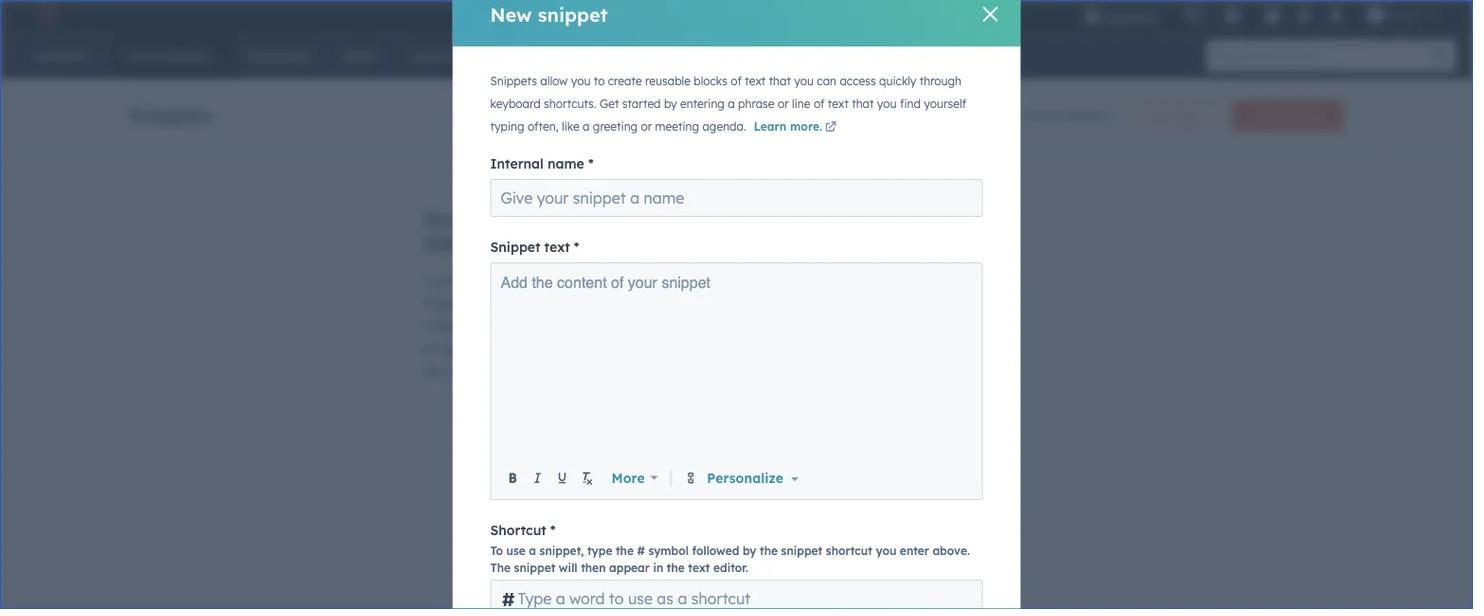 Task type: locate. For each thing, give the bounding box(es) containing it.
like
[[562, 119, 580, 134]]

agenda.
[[703, 119, 746, 134]]

settings link
[[1292, 5, 1316, 25]]

a
[[728, 97, 735, 111], [583, 119, 590, 134], [529, 543, 536, 558]]

and up common
[[665, 208, 702, 231]]

new for new snippet
[[490, 2, 532, 26]]

0 vertical spatial notes
[[491, 231, 543, 255]]

and down 'logged'
[[468, 341, 492, 358]]

greeting
[[593, 119, 638, 134]]

Internal name text field
[[490, 179, 983, 217]]

snippets inside banner
[[130, 103, 213, 127]]

line
[[792, 97, 811, 111]]

1 vertical spatial by
[[743, 543, 757, 558]]

0 horizontal spatial that
[[769, 74, 791, 88]]

without
[[557, 341, 604, 358]]

2 horizontal spatial a
[[728, 97, 735, 111]]

0 vertical spatial a
[[728, 97, 735, 111]]

add the content of your snippet
[[501, 273, 711, 291]]

you left enter
[[876, 543, 897, 558]]

typing
[[490, 119, 525, 134]]

by down reusable
[[664, 97, 677, 111]]

notes inside save time writing emails and taking notes
[[491, 231, 543, 255]]

1 vertical spatial in
[[509, 318, 520, 335]]

then
[[581, 561, 606, 575]]

that up phrase at top
[[769, 74, 791, 88]]

more button
[[599, 469, 670, 488]]

your down sent
[[524, 318, 552, 335]]

or left line
[[778, 97, 789, 111]]

entering
[[680, 97, 725, 111]]

emails down add on the top left
[[505, 296, 546, 312]]

yourself
[[924, 97, 967, 111]]

None text field
[[501, 272, 973, 461]]

and up send
[[661, 296, 685, 312]]

blocks
[[694, 74, 728, 88]]

1 vertical spatial that
[[852, 97, 874, 111]]

text down the followed
[[688, 561, 710, 575]]

create up the responses
[[424, 273, 466, 289]]

in inside shortcut to use a snippet, type the # symbol followed by the snippet shortcut you enter above. the snippet will then appear in the text editor.
[[653, 561, 664, 575]]

emails up common
[[597, 208, 659, 231]]

most
[[580, 273, 611, 289]]

sent
[[549, 296, 576, 312]]

1 horizontal spatial a
[[583, 119, 590, 134]]

having
[[608, 341, 650, 358]]

keyboard
[[490, 97, 541, 111]]

phrase
[[738, 97, 775, 111]]

in down shortcuts
[[490, 296, 501, 312]]

snippets inside snippets allow you to create reusable blocks of text that you can access quickly through keyboard shortcuts. get started by entering a phrase or line of text that you find yourself typing often, like a greeting or meeting agenda.
[[490, 74, 537, 88]]

menu
[[1071, 0, 1451, 30]]

notes up over at the bottom
[[519, 341, 553, 358]]

type inside create shortcuts to your most common responses in emails sent to prospects and notes logged in your crm. quickly send emails and log notes without having to type the same thing over and over.
[[670, 341, 698, 358]]

0 vertical spatial type
[[670, 341, 698, 358]]

notes up add on the top left
[[491, 231, 543, 255]]

0 vertical spatial that
[[769, 74, 791, 88]]

link opens in a new window image
[[825, 119, 837, 136], [825, 122, 837, 134]]

emails
[[597, 208, 659, 231], [505, 296, 546, 312], [424, 341, 465, 358]]

your
[[548, 273, 576, 289], [628, 273, 658, 291], [524, 318, 552, 335]]

2 link opens in a new window image from the top
[[825, 122, 837, 134]]

type up "then"
[[587, 543, 613, 558]]

settings image
[[1296, 8, 1313, 25]]

more.
[[790, 119, 822, 134]]

1 horizontal spatial or
[[778, 97, 789, 111]]

and
[[665, 208, 702, 231], [661, 296, 685, 312], [468, 341, 492, 358], [552, 364, 576, 380]]

1 horizontal spatial that
[[852, 97, 874, 111]]

2 horizontal spatial in
[[653, 561, 664, 575]]

snippet
[[538, 2, 608, 26], [1287, 108, 1327, 123], [662, 273, 711, 291], [781, 543, 823, 558], [514, 561, 556, 575]]

learn
[[754, 119, 787, 134]]

snippets for snippets allow you to create reusable blocks of text that you can access quickly through keyboard shortcuts. get started by entering a phrase or line of text that you find yourself typing often, like a greeting or meeting agenda.
[[490, 74, 537, 88]]

calling icon button
[[1177, 3, 1209, 28]]

new folder
[[1147, 108, 1205, 123]]

hubspot image
[[34, 4, 57, 27]]

shortcut element
[[490, 580, 983, 609]]

same
[[448, 364, 482, 380]]

allow
[[540, 74, 568, 88]]

access
[[840, 74, 876, 88]]

menu item
[[1171, 0, 1175, 30]]

1 horizontal spatial in
[[509, 318, 520, 335]]

create inside button
[[1249, 108, 1284, 123]]

new up keyboard
[[490, 2, 532, 26]]

learn more.
[[754, 119, 822, 134]]

that down access
[[852, 97, 874, 111]]

time
[[476, 208, 518, 231]]

quickly
[[591, 318, 637, 335]]

type
[[670, 341, 698, 358], [587, 543, 613, 558]]

notes down the responses
[[424, 318, 458, 335]]

in up the log
[[509, 318, 520, 335]]

to up get
[[594, 74, 605, 88]]

new inside button
[[1147, 108, 1171, 123]]

1 link opens in a new window image from the top
[[825, 119, 837, 136]]

Type a word to use as a shortcut text field
[[490, 580, 983, 609]]

notifications image
[[1327, 9, 1345, 26]]

the right add on the top left
[[532, 273, 553, 291]]

0
[[1020, 107, 1028, 124]]

1 horizontal spatial create
[[1249, 108, 1284, 123]]

the left same
[[424, 364, 444, 380]]

0 vertical spatial in
[[490, 296, 501, 312]]

new snippet
[[490, 2, 608, 26]]

writing
[[524, 208, 592, 231]]

of left '5'
[[1032, 107, 1045, 124]]

0 horizontal spatial new
[[490, 2, 532, 26]]

snippet
[[490, 239, 541, 255]]

create inside create shortcuts to your most common responses in emails sent to prospects and notes logged in your crm. quickly send emails and log notes without having to type the same thing over and over.
[[424, 273, 466, 289]]

a right like
[[583, 119, 590, 134]]

1 vertical spatial or
[[641, 119, 652, 134]]

internal name
[[490, 155, 584, 172]]

the down the symbol
[[667, 561, 685, 575]]

1 vertical spatial new
[[1147, 108, 1171, 123]]

1 horizontal spatial snippets
[[490, 74, 537, 88]]

of
[[731, 74, 742, 88], [814, 97, 825, 111], [1032, 107, 1045, 124], [611, 273, 624, 291]]

1 vertical spatial type
[[587, 543, 613, 558]]

quickly
[[879, 74, 917, 88]]

by up editor.
[[743, 543, 757, 558]]

1 vertical spatial emails
[[505, 296, 546, 312]]

2 horizontal spatial emails
[[597, 208, 659, 231]]

0 vertical spatial snippets
[[490, 74, 537, 88]]

you left can
[[794, 74, 814, 88]]

1 horizontal spatial type
[[670, 341, 698, 358]]

more
[[612, 470, 645, 486]]

snippet inside button
[[1287, 108, 1327, 123]]

in
[[490, 296, 501, 312], [509, 318, 520, 335], [653, 561, 664, 575]]

create
[[1249, 108, 1284, 123], [424, 273, 466, 289]]

your up sent
[[548, 273, 576, 289]]

in down the symbol
[[653, 561, 664, 575]]

type inside shortcut to use a snippet, type the # symbol followed by the snippet shortcut you enter above. the snippet will then appear in the text editor.
[[587, 543, 613, 558]]

2 vertical spatial in
[[653, 561, 664, 575]]

or down started
[[641, 119, 652, 134]]

2 vertical spatial a
[[529, 543, 536, 558]]

0 horizontal spatial a
[[529, 543, 536, 558]]

2 vertical spatial emails
[[424, 341, 465, 358]]

#
[[637, 543, 645, 558]]

log
[[496, 341, 515, 358]]

5
[[1049, 107, 1056, 124]]

text
[[745, 74, 766, 88], [828, 97, 849, 111], [545, 239, 570, 255], [688, 561, 710, 575]]

0 horizontal spatial type
[[587, 543, 613, 558]]

funky
[[1388, 7, 1420, 23]]

learn more. link
[[754, 119, 840, 136]]

notes
[[491, 231, 543, 255], [424, 318, 458, 335], [519, 341, 553, 358]]

create
[[608, 74, 642, 88]]

a up agenda.
[[728, 97, 735, 111]]

a inside shortcut to use a snippet, type the # symbol followed by the snippet shortcut you enter above. the snippet will then appear in the text editor.
[[529, 543, 536, 558]]

snippet left the shortcut
[[781, 543, 823, 558]]

a right the use
[[529, 543, 536, 558]]

create right folder
[[1249, 108, 1284, 123]]

0 vertical spatial by
[[664, 97, 677, 111]]

emails up same
[[424, 341, 465, 358]]

0 horizontal spatial by
[[664, 97, 677, 111]]

by
[[664, 97, 677, 111], [743, 543, 757, 558]]

0 vertical spatial new
[[490, 2, 532, 26]]

you
[[571, 74, 591, 88], [794, 74, 814, 88], [877, 97, 897, 111], [876, 543, 897, 558]]

1 horizontal spatial by
[[743, 543, 757, 558]]

1 vertical spatial notes
[[424, 318, 458, 335]]

0 vertical spatial create
[[1249, 108, 1284, 123]]

search button
[[1424, 40, 1456, 72]]

snippet up allow
[[538, 2, 608, 26]]

Search HubSpot search field
[[1207, 40, 1439, 72]]

type down send
[[670, 341, 698, 358]]

started
[[622, 97, 661, 111]]

to
[[594, 74, 605, 88], [531, 273, 544, 289], [579, 296, 592, 312], [654, 341, 667, 358]]

1 vertical spatial create
[[424, 273, 466, 289]]

0 vertical spatial emails
[[597, 208, 659, 231]]

1 vertical spatial snippets
[[130, 103, 213, 127]]

internal
[[490, 155, 544, 172]]

create for create shortcuts to your most common responses in emails sent to prospects and notes logged in your crm. quickly send emails and log notes without having to type the same thing over and over.
[[424, 273, 466, 289]]

new
[[490, 2, 532, 26], [1147, 108, 1171, 123]]

that
[[769, 74, 791, 88], [852, 97, 874, 111]]

snippets
[[490, 74, 537, 88], [130, 103, 213, 127]]

snippet down search hubspot search field at right
[[1287, 108, 1327, 123]]

name
[[548, 155, 584, 172]]

0 horizontal spatial create
[[424, 273, 466, 289]]

to inside snippets allow you to create reusable blocks of text that you can access quickly through keyboard shortcuts. get started by entering a phrase or line of text that you find yourself typing often, like a greeting or meeting agenda.
[[594, 74, 605, 88]]

of inside snippets banner
[[1032, 107, 1045, 124]]

snippets for snippets
[[130, 103, 213, 127]]

or
[[778, 97, 789, 111], [641, 119, 652, 134]]

to down send
[[654, 341, 667, 358]]

you up the shortcuts.
[[571, 74, 591, 88]]

1 horizontal spatial new
[[1147, 108, 1171, 123]]

0 horizontal spatial snippets
[[130, 103, 213, 127]]

new left folder
[[1147, 108, 1171, 123]]



Task type: vqa. For each thing, say whether or not it's contained in the screenshot.
apoptosis on the right top
no



Task type: describe. For each thing, give the bounding box(es) containing it.
by inside shortcut to use a snippet, type the # symbol followed by the snippet shortcut you enter above. the snippet will then appear in the text editor.
[[743, 543, 757, 558]]

shortcuts
[[469, 273, 528, 289]]

hubspot link
[[23, 4, 71, 27]]

snippet,
[[540, 543, 584, 558]]

snippets allow you to create reusable blocks of text that you can access quickly through keyboard shortcuts. get started by entering a phrase or line of text that you find yourself typing often, like a greeting or meeting agenda.
[[490, 74, 967, 134]]

personalize button
[[703, 468, 803, 488]]

text down can
[[828, 97, 849, 111]]

0 horizontal spatial emails
[[424, 341, 465, 358]]

shortcut
[[490, 522, 547, 539]]

notifications button
[[1320, 0, 1352, 30]]

shortcut
[[826, 543, 873, 558]]

reusable
[[645, 74, 691, 88]]

link opens in a new window image inside learn more. link
[[825, 122, 837, 134]]

help image
[[1264, 9, 1281, 26]]

through
[[920, 74, 962, 88]]

emails inside save time writing emails and taking notes
[[597, 208, 659, 231]]

funky button
[[1356, 0, 1449, 30]]

0 horizontal spatial in
[[490, 296, 501, 312]]

over.
[[580, 364, 609, 380]]

use
[[507, 543, 526, 558]]

2 vertical spatial notes
[[519, 341, 553, 358]]

meeting
[[655, 119, 699, 134]]

and inside save time writing emails and taking notes
[[665, 208, 702, 231]]

will
[[559, 561, 578, 575]]

text inside shortcut to use a snippet, type the # symbol followed by the snippet shortcut you enter above. the snippet will then appear in the text editor.
[[688, 561, 710, 575]]

0 of 5 created
[[1020, 107, 1108, 124]]

the inside create shortcuts to your most common responses in emails sent to prospects and notes logged in your crm. quickly send emails and log notes without having to type the same thing over and over.
[[424, 364, 444, 380]]

your up prospects
[[628, 273, 658, 291]]

the left #
[[616, 543, 634, 558]]

marketplaces button
[[1213, 0, 1253, 30]]

snippets banner
[[130, 95, 1343, 131]]

snippet down the use
[[514, 561, 556, 575]]

search image
[[1434, 49, 1447, 63]]

new for new folder
[[1147, 108, 1171, 123]]

save
[[424, 208, 470, 231]]

enter
[[900, 543, 929, 558]]

find
[[900, 97, 921, 111]]

taking
[[424, 231, 485, 255]]

help button
[[1256, 0, 1289, 30]]

appear
[[609, 561, 650, 575]]

save time writing emails and taking notes
[[424, 208, 702, 255]]

text down the writing
[[545, 239, 570, 255]]

shortcuts.
[[544, 97, 597, 111]]

the right the followed
[[760, 543, 778, 558]]

new folder button
[[1131, 100, 1221, 131]]

personalize
[[707, 470, 784, 486]]

of right line
[[814, 97, 825, 111]]

upgrade
[[1105, 9, 1158, 25]]

create shortcuts to your most common responses in emails sent to prospects and notes logged in your crm. quickly send emails and log notes without having to type the same thing over and over.
[[424, 273, 698, 380]]

get
[[600, 97, 619, 111]]

you inside shortcut to use a snippet, type the # symbol followed by the snippet shortcut you enter above. the snippet will then appear in the text editor.
[[876, 543, 897, 558]]

symbol
[[649, 543, 689, 558]]

prospects
[[596, 296, 658, 312]]

snippet text
[[490, 239, 570, 255]]

calling icon image
[[1184, 7, 1201, 24]]

shortcut to use a snippet, type the # symbol followed by the snippet shortcut you enter above. the snippet will then appear in the text editor.
[[490, 522, 970, 575]]

add
[[501, 273, 528, 291]]

crm.
[[555, 318, 588, 335]]

often,
[[528, 119, 559, 134]]

of right most
[[611, 273, 624, 291]]

marketplaces image
[[1224, 9, 1241, 26]]

snippet up send
[[662, 273, 711, 291]]

upgrade image
[[1084, 9, 1101, 26]]

above.
[[933, 543, 970, 558]]

folder
[[1174, 108, 1205, 123]]

create for create snippet
[[1249, 108, 1284, 123]]

you left find
[[877, 97, 897, 111]]

create snippet
[[1249, 108, 1327, 123]]

can
[[817, 74, 837, 88]]

content
[[557, 273, 607, 291]]

common
[[615, 273, 670, 289]]

of right the blocks
[[731, 74, 742, 88]]

1 horizontal spatial emails
[[505, 296, 546, 312]]

1 vertical spatial a
[[583, 119, 590, 134]]

followed
[[692, 543, 739, 558]]

menu containing funky
[[1071, 0, 1451, 30]]

by inside snippets allow you to create reusable blocks of text that you can access quickly through keyboard shortcuts. get started by entering a phrase or line of text that you find yourself typing often, like a greeting or meeting agenda.
[[664, 97, 677, 111]]

to down content
[[579, 296, 592, 312]]

close image
[[983, 7, 998, 22]]

to right add on the top left
[[531, 273, 544, 289]]

create snippet button
[[1232, 100, 1343, 131]]

created
[[1060, 107, 1108, 124]]

0 horizontal spatial or
[[641, 119, 652, 134]]

send
[[641, 318, 670, 335]]

text up phrase at top
[[745, 74, 766, 88]]

to
[[490, 543, 503, 558]]

0 vertical spatial or
[[778, 97, 789, 111]]

responses
[[424, 296, 487, 312]]

logged
[[462, 318, 505, 335]]

the
[[490, 561, 511, 575]]

editor.
[[714, 561, 748, 575]]

over
[[521, 364, 549, 380]]

funky town image
[[1367, 7, 1384, 24]]

and down without
[[552, 364, 576, 380]]

thing
[[486, 364, 518, 380]]



